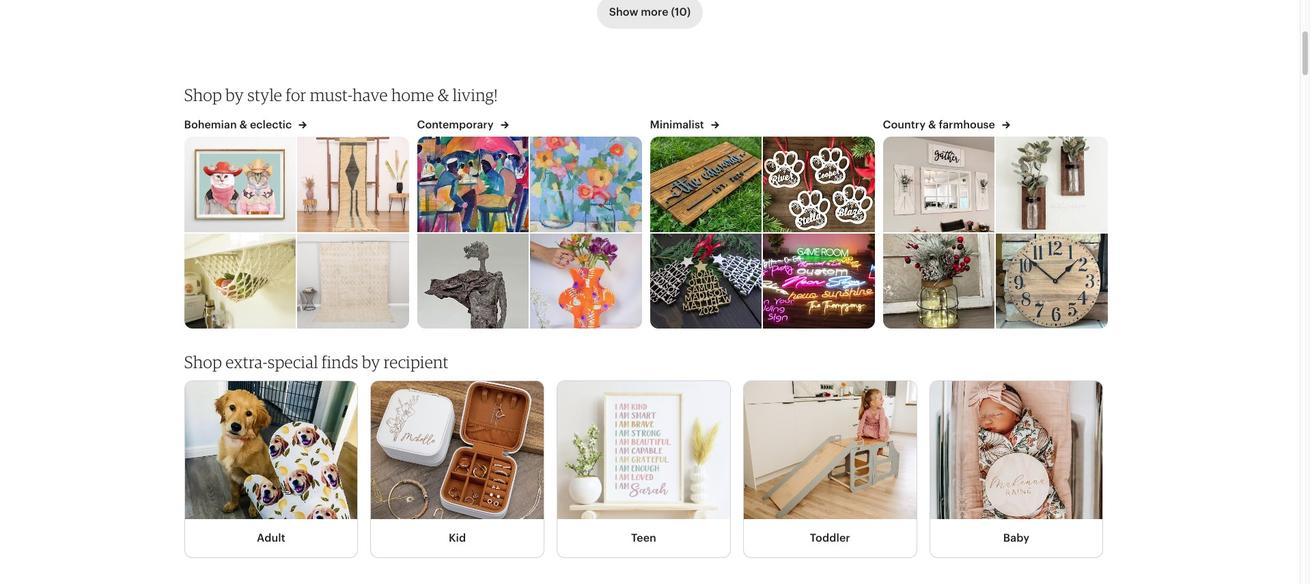 Task type: describe. For each thing, give the bounding box(es) containing it.
1 horizontal spatial &
[[438, 85, 450, 105]]

shop extra-special finds by recipient
[[184, 352, 449, 372]]

have
[[353, 85, 388, 105]]

oushak rug, vintage rug, 7x10 antique rug, anatolian rug, 7x10 turkish rug, bohemian rug, living room rug, rugs, turkey rug,natural rug,1277 image
[[297, 233, 410, 329]]

bohemian
[[184, 118, 237, 131]]

for
[[286, 85, 307, 105]]

shop for shop by style for must-have home & living!
[[184, 85, 222, 105]]

eclectic
[[250, 118, 292, 131]]

kid
[[449, 531, 466, 544]]

bohemian & eclectic link
[[184, 117, 307, 137]]

downtown dining watercolor print, african american art, contemporary art, urban art, watercolor art, home decor art, wall art, black art image
[[417, 137, 529, 232]]

recipient
[[384, 352, 449, 372]]

rustic wood farmhouse sconces, wood wall sconces, farmhouse wall decor, propagation wall hanging, glass wall vase set of 2 image
[[997, 137, 1109, 232]]

the original macrame fruit and veggie hammock, hanging fruit basket, under cabinet, kitchen counter space saver, kitchen and dining image
[[184, 233, 296, 329]]

show
[[610, 5, 639, 18]]

style
[[248, 85, 282, 105]]

living!
[[453, 85, 498, 105]]

country & farmhouse link
[[883, 117, 1011, 137]]

more
[[641, 5, 669, 18]]

minimalist
[[650, 118, 707, 131]]

46"x 36" farmhouse wall decor window mirror - rustic window mirror - rustic mirror - large window mirror - window pane mirror image
[[883, 137, 995, 232]]

flowers still life original painting art print contemporary impressionist  impressionism folk art farmhouse modern floral garden home decor image
[[530, 137, 643, 232]]



Task type: vqa. For each thing, say whether or not it's contained in the screenshot.
Add To Cart button under $ 37.06 $ 123.53 (70% Off) Sale Ends In 9 Hours Est. Arrival By Dec 18-21 ADD TO CART
no



Task type: locate. For each thing, give the bounding box(es) containing it.
1 horizontal spatial by
[[362, 352, 380, 372]]

vintage style farmhouse christmas vase, christmas decor, rustic christmas vase, christmas floral arrangement, hostess gift image
[[883, 233, 995, 329]]

minimalist link
[[650, 117, 720, 137]]

home
[[392, 85, 434, 105]]

contemporary link
[[417, 117, 509, 137]]

shop for shop extra-special finds by recipient
[[184, 352, 222, 372]]

2 horizontal spatial &
[[929, 118, 937, 131]]

country & farmhouse
[[883, 118, 998, 131]]

& right country
[[929, 118, 937, 131]]

cowboy cats art print - colorful wall art - maximalist decor -  funky western eclectic room decor image
[[184, 137, 296, 232]]

1 vertical spatial by
[[362, 352, 380, 372]]

extra-
[[226, 352, 268, 372]]

&
[[438, 85, 450, 105], [240, 118, 248, 131], [929, 118, 937, 131]]

farmhouse
[[939, 118, 996, 131]]

1 shop from the top
[[184, 85, 222, 105]]

shop left extra- on the left of the page
[[184, 352, 222, 372]]

finds
[[322, 352, 359, 372]]

family christmas ornament - personalized ornament with names - christmas tree ornament image
[[650, 233, 762, 329]]

0 vertical spatial shop
[[184, 85, 222, 105]]

by right finds
[[362, 352, 380, 372]]

0 horizontal spatial by
[[226, 85, 244, 105]]

shop by style for must-have home & living!
[[184, 85, 498, 105]]

personalized dog paw ornament | custom pet christmas ornament | animal 2023 ornament image
[[763, 137, 876, 232]]

show more (10) button
[[597, 0, 703, 29]]

baby
[[1004, 531, 1030, 544]]

1 vertical spatial shop
[[184, 352, 222, 372]]

contemporary
[[417, 118, 497, 131]]

by up "bohemian & eclectic"
[[226, 85, 244, 105]]

0 vertical spatial by
[[226, 85, 244, 105]]

shop up bohemian
[[184, 85, 222, 105]]

toddler
[[810, 531, 851, 544]]

& left eclectic
[[240, 118, 248, 131]]

custom wood sign | personalized family name sign | last name pallet sign | wedding gift | home wall decor | anniversary gift image
[[650, 137, 762, 232]]

teen
[[632, 531, 657, 544]]

special
[[268, 352, 318, 372]]

must-
[[310, 85, 353, 105]]

18 inch clock, wooden clock,farmhouse decor, large wall clock, rustic wall clock, clock with minute marks, fireplace mantle decor image
[[997, 233, 1109, 329]]

by
[[226, 85, 244, 105], [362, 352, 380, 372]]

grey-red, puristic sculpture in the wind made of paper mache, contemporary art, unique, original, scandinavian living, original image
[[417, 233, 529, 329]]

adult
[[257, 531, 286, 544]]

custom neon sign | neon sign | wedding signs | name neon sign | led neon light sign | wedding bridesmaid gifts | wall decor | home decor image
[[763, 233, 876, 329]]

& for bohemian & eclectic
[[240, 118, 248, 131]]

& for country & farmhouse
[[929, 118, 937, 131]]

modern textile vase in the "orange wild flowers" print, contemporary home decor, alternative fabric vase image
[[530, 233, 643, 329]]

& right home at the top left
[[438, 85, 450, 105]]

country
[[883, 118, 926, 131]]

bohemian & eclectic
[[184, 118, 295, 131]]

2 shop from the top
[[184, 352, 222, 372]]

0 horizontal spatial &
[[240, 118, 248, 131]]

(10)
[[671, 5, 691, 18]]

show more (10)
[[610, 5, 691, 18]]

moroccan rug runner - authentic boujaad runner rug - soft wool rug - vintage area rug - bohemian carpet 2x10 ft image
[[297, 137, 410, 232]]

shop
[[184, 85, 222, 105], [184, 352, 222, 372]]



